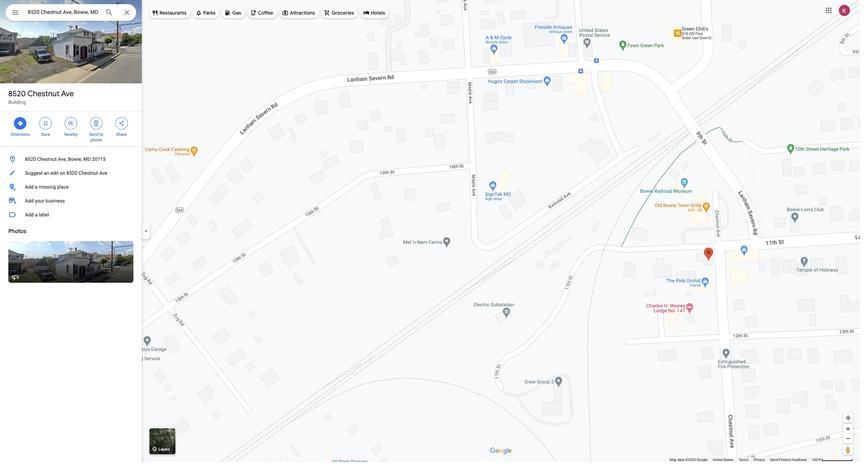 Task type: describe. For each thing, give the bounding box(es) containing it.
a for label
[[35, 212, 38, 218]]

20715
[[92, 157, 106, 162]]

add your business
[[25, 198, 65, 204]]

8520 chestnut ave main content
[[0, 0, 142, 463]]

send for send to phone
[[89, 132, 99, 137]]

coffee button
[[248, 5, 278, 21]]

show street view coverage image
[[844, 445, 854, 456]]


[[11, 8, 19, 17]]

add a missing place button
[[0, 180, 142, 194]]

add for add a label
[[25, 212, 34, 218]]

groceries button
[[322, 5, 359, 21]]

100 ft
[[813, 458, 822, 462]]

2 vertical spatial chestnut
[[79, 170, 98, 176]]

feedback
[[793, 458, 808, 462]]

add for add a missing place
[[25, 184, 34, 190]]

zoom out image
[[846, 437, 852, 442]]

add for add your business
[[25, 198, 34, 204]]

attractions
[[290, 10, 315, 16]]

none field inside 8520 chestnut ave, bowie, md 20715 field
[[28, 8, 99, 16]]

2 vertical spatial 8520
[[66, 170, 77, 176]]

edit
[[51, 170, 59, 176]]

groceries
[[332, 10, 354, 16]]

coffee
[[258, 10, 273, 16]]


[[43, 120, 49, 127]]

photos
[[8, 228, 26, 235]]

map
[[670, 458, 677, 462]]

nearby
[[64, 132, 78, 137]]

ave,
[[58, 157, 67, 162]]

gas
[[232, 10, 241, 16]]

to
[[100, 132, 103, 137]]

google maps element
[[0, 0, 861, 463]]

bowie,
[[68, 157, 82, 162]]

attractions button
[[280, 5, 319, 21]]

a for missing
[[35, 184, 38, 190]]

google
[[697, 458, 708, 462]]


[[17, 120, 23, 127]]

©2023
[[686, 458, 697, 462]]

actions for 8520 chestnut ave region
[[0, 112, 142, 146]]

directions
[[11, 132, 30, 137]]

missing
[[39, 184, 56, 190]]

add your business link
[[0, 194, 142, 208]]

privacy button
[[754, 458, 766, 463]]

8520 for ave,
[[25, 157, 36, 162]]


[[93, 120, 99, 127]]

add a missing place
[[25, 184, 69, 190]]

states
[[724, 458, 734, 462]]

ft
[[819, 458, 822, 462]]

layers
[[159, 448, 170, 452]]

collapse side panel image
[[142, 228, 150, 235]]

hotels button
[[361, 5, 390, 21]]

send for send product feedback
[[771, 458, 779, 462]]

restaurants
[[160, 10, 187, 16]]

united states
[[714, 458, 734, 462]]



Task type: locate. For each thing, give the bounding box(es) containing it.
0 vertical spatial add
[[25, 184, 34, 190]]

3 add from the top
[[25, 212, 34, 218]]

add a label
[[25, 212, 49, 218]]

chestnut inside 8520 chestnut ave building
[[27, 89, 60, 99]]

a left label
[[35, 212, 38, 218]]

ave
[[61, 89, 74, 99], [99, 170, 107, 176]]

1 vertical spatial add
[[25, 198, 34, 204]]

8520 for ave
[[8, 89, 26, 99]]

100 ft button
[[813, 458, 854, 462]]

united
[[714, 458, 724, 462]]

building
[[8, 99, 26, 105]]

zoom in image
[[846, 427, 852, 432]]

send
[[89, 132, 99, 137], [771, 458, 779, 462]]

1 vertical spatial chestnut
[[37, 157, 57, 162]]

send to phone
[[89, 132, 103, 143]]

suggest an edit on 8520 chestnut ave button
[[0, 166, 142, 180]]

terms
[[739, 458, 749, 462]]

1 a from the top
[[35, 184, 38, 190]]

suggest an edit on 8520 chestnut ave
[[25, 170, 107, 176]]

2 vertical spatial add
[[25, 212, 34, 218]]

0 horizontal spatial send
[[89, 132, 99, 137]]

8520
[[8, 89, 26, 99], [25, 157, 36, 162], [66, 170, 77, 176]]

business
[[46, 198, 65, 204]]

send left "product"
[[771, 458, 779, 462]]

1 add from the top
[[25, 184, 34, 190]]

google account: kenny nguyen  
(kenny.nguyen@adept.ai) image
[[840, 5, 851, 16]]

 button
[[6, 4, 25, 22]]

8520 chestnut ave building
[[8, 89, 74, 105]]

gas button
[[222, 5, 246, 21]]

terms button
[[739, 458, 749, 463]]

product
[[780, 458, 792, 462]]

8520 chestnut ave, bowie, md 20715 button
[[0, 152, 142, 166]]

suggest
[[25, 170, 43, 176]]

privacy
[[754, 458, 766, 462]]

2 add from the top
[[25, 198, 34, 204]]

1 horizontal spatial ave
[[99, 170, 107, 176]]

100
[[813, 458, 819, 462]]

8520 chestnut ave, bowie, md 20715
[[25, 157, 106, 162]]

0 horizontal spatial ave
[[61, 89, 74, 99]]

a
[[35, 184, 38, 190], [35, 212, 38, 218]]

chestnut for ave
[[27, 89, 60, 99]]

add left your
[[25, 198, 34, 204]]

0 vertical spatial chestnut
[[27, 89, 60, 99]]

8520 inside 8520 chestnut ave building
[[8, 89, 26, 99]]

show your location image
[[846, 415, 852, 422]]

0 vertical spatial 8520
[[8, 89, 26, 99]]

md
[[83, 157, 91, 162]]

your
[[35, 198, 44, 204]]

2 a from the top
[[35, 212, 38, 218]]

add
[[25, 184, 34, 190], [25, 198, 34, 204], [25, 212, 34, 218]]

share
[[116, 132, 127, 137]]

data
[[678, 458, 685, 462]]

chestnut up the 
[[27, 89, 60, 99]]

parks button
[[193, 5, 220, 21]]

footer inside google maps element
[[670, 458, 813, 463]]

an
[[44, 170, 49, 176]]

8520 right the "on"
[[66, 170, 77, 176]]

on
[[60, 170, 65, 176]]

8520 up the suggest
[[25, 157, 36, 162]]

chestnut
[[27, 89, 60, 99], [37, 157, 57, 162], [79, 170, 98, 176]]

footer
[[670, 458, 813, 463]]

restaurants button
[[149, 5, 191, 21]]

hotels
[[371, 10, 386, 16]]

map data ©2023 google
[[670, 458, 708, 462]]

None field
[[28, 8, 99, 16]]

label
[[39, 212, 49, 218]]

chestnut down md
[[79, 170, 98, 176]]

 search field
[[6, 4, 136, 22]]

send product feedback button
[[771, 458, 808, 463]]

1 horizontal spatial send
[[771, 458, 779, 462]]

parks
[[203, 10, 216, 16]]

1 vertical spatial 8520
[[25, 157, 36, 162]]

a left missing
[[35, 184, 38, 190]]

send inside button
[[771, 458, 779, 462]]

place
[[57, 184, 69, 190]]

send product feedback
[[771, 458, 808, 462]]

8520 up building
[[8, 89, 26, 99]]

chestnut up an
[[37, 157, 57, 162]]


[[118, 120, 125, 127]]

0 vertical spatial a
[[35, 184, 38, 190]]

united states button
[[714, 458, 734, 463]]

add a label button
[[0, 208, 142, 222]]

ave down 20715
[[99, 170, 107, 176]]

ave inside button
[[99, 170, 107, 176]]

phone
[[91, 138, 102, 143]]

1 vertical spatial send
[[771, 458, 779, 462]]

ave inside 8520 chestnut ave building
[[61, 89, 74, 99]]

footer containing map data ©2023 google
[[670, 458, 813, 463]]

send up phone
[[89, 132, 99, 137]]

8520 Chestnut Ave, Bowie, MD 20715 field
[[6, 4, 136, 21]]

send inside send to phone
[[89, 132, 99, 137]]

add down the suggest
[[25, 184, 34, 190]]

1 vertical spatial ave
[[99, 170, 107, 176]]

0 vertical spatial send
[[89, 132, 99, 137]]


[[68, 120, 74, 127]]

ave up ""
[[61, 89, 74, 99]]

chestnut for ave,
[[37, 157, 57, 162]]

save
[[41, 132, 50, 137]]

add left label
[[25, 212, 34, 218]]

0 vertical spatial ave
[[61, 89, 74, 99]]

1 vertical spatial a
[[35, 212, 38, 218]]



Task type: vqa. For each thing, say whether or not it's contained in the screenshot.
''
yes



